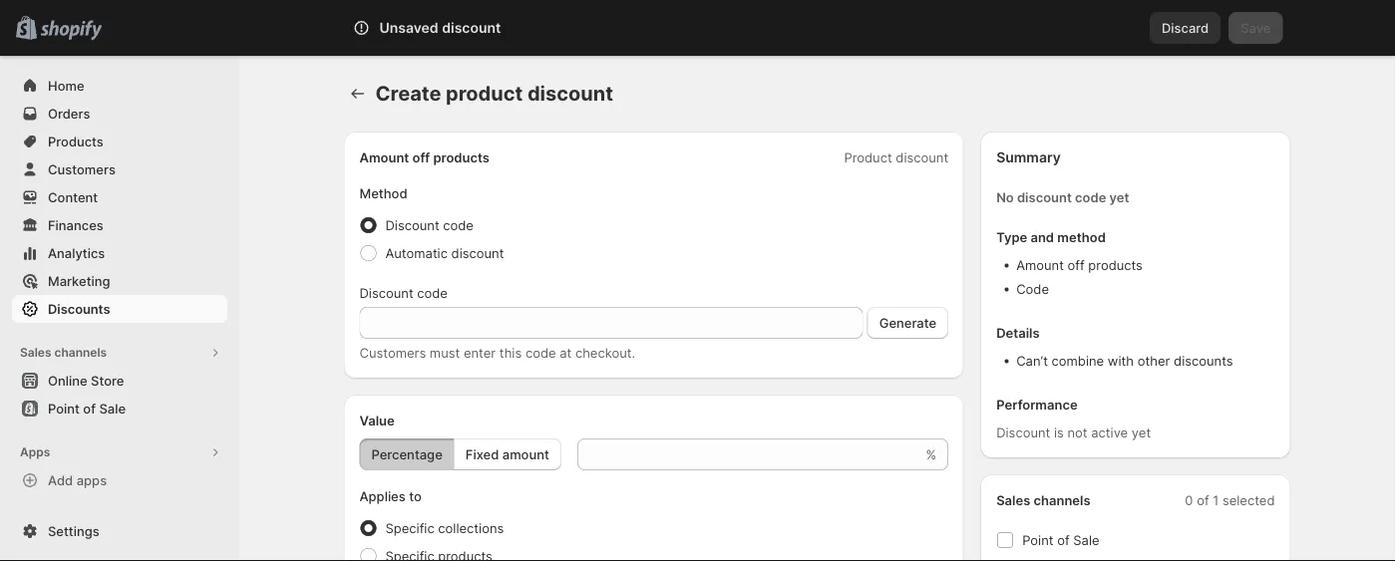 Task type: vqa. For each thing, say whether or not it's contained in the screenshot.
Unsaved discount
yes



Task type: describe. For each thing, give the bounding box(es) containing it.
customers for customers must enter this code at checkout.
[[360, 345, 426, 361]]

shopify image
[[40, 20, 102, 40]]

apps button
[[12, 439, 227, 467]]

products for amount off products code
[[1089, 257, 1143, 273]]

code
[[1017, 281, 1050, 297]]

1 vertical spatial sales
[[997, 493, 1031, 508]]

finances
[[48, 217, 104, 233]]

customers must enter this code at checkout.
[[360, 345, 636, 361]]

discard button
[[1150, 12, 1221, 44]]

no
[[997, 190, 1014, 205]]

% text field
[[577, 439, 922, 471]]

content link
[[12, 184, 227, 212]]

discount for unsaved discount
[[442, 19, 501, 36]]

must
[[430, 345, 460, 361]]

home
[[48, 78, 84, 93]]

analytics link
[[12, 239, 227, 267]]

summary
[[997, 149, 1061, 166]]

products link
[[12, 128, 227, 156]]

2 vertical spatial of
[[1058, 533, 1070, 548]]

add apps
[[48, 473, 107, 488]]

sale inside button
[[99, 401, 126, 417]]

selected
[[1223, 493, 1276, 508]]

online store button
[[0, 367, 239, 395]]

finances link
[[12, 212, 227, 239]]

is
[[1054, 425, 1064, 440]]

search button
[[409, 12, 987, 44]]

enter
[[464, 345, 496, 361]]

1 vertical spatial of
[[1197, 493, 1210, 508]]

amount off products
[[360, 150, 490, 165]]

generate
[[880, 315, 937, 331]]

settings
[[48, 524, 99, 539]]

type and method
[[997, 229, 1106, 245]]

percentage button
[[360, 439, 455, 471]]

%
[[926, 447, 937, 462]]

and
[[1031, 229, 1055, 245]]

orders link
[[12, 100, 227, 128]]

point of sale inside button
[[48, 401, 126, 417]]

1 horizontal spatial channels
[[1034, 493, 1091, 508]]

analytics
[[48, 245, 105, 261]]

store
[[91, 373, 124, 389]]

2 vertical spatial discount
[[997, 425, 1051, 440]]

combine
[[1052, 353, 1105, 369]]

code up 'method'
[[1076, 190, 1107, 205]]

create product discount
[[376, 81, 613, 106]]

details
[[997, 325, 1040, 341]]

percentage
[[372, 447, 443, 462]]

can't combine with other discounts
[[1017, 353, 1234, 369]]

specific collections
[[386, 521, 504, 536]]

discount for automatic discount
[[452, 245, 504, 261]]

discounts
[[1174, 353, 1234, 369]]

method
[[1058, 229, 1106, 245]]

code up automatic discount
[[443, 217, 474, 233]]

performance
[[997, 397, 1078, 413]]

1 vertical spatial sale
[[1074, 533, 1100, 548]]

amount off products code
[[1017, 257, 1143, 297]]

code down automatic discount
[[417, 285, 448, 301]]

discount for product discount
[[896, 150, 949, 165]]

online store link
[[12, 367, 227, 395]]

products
[[48, 134, 104, 149]]

at
[[560, 345, 572, 361]]

marketing link
[[12, 267, 227, 295]]

1 vertical spatial yet
[[1132, 425, 1151, 440]]

amount
[[503, 447, 550, 462]]

code left at
[[526, 345, 556, 361]]

unsaved discount
[[380, 19, 501, 36]]

point of sale link
[[12, 395, 227, 423]]

1 vertical spatial point of sale
[[1023, 533, 1100, 548]]

0 vertical spatial discount code
[[386, 217, 474, 233]]

sales channels button
[[12, 339, 227, 367]]

specific
[[386, 521, 435, 536]]

product
[[844, 150, 893, 165]]

point inside button
[[48, 401, 80, 417]]

fixed amount button
[[454, 439, 561, 471]]

1
[[1213, 493, 1219, 508]]

orders
[[48, 106, 90, 121]]

collections
[[438, 521, 504, 536]]

point of sale button
[[0, 395, 239, 423]]

amount for amount off products
[[360, 150, 409, 165]]



Task type: locate. For each thing, give the bounding box(es) containing it.
1 horizontal spatial amount
[[1017, 257, 1064, 273]]

fixed amount
[[466, 447, 550, 462]]

1 horizontal spatial off
[[1068, 257, 1085, 273]]

generate button
[[868, 307, 949, 339]]

discount down automatic
[[360, 285, 414, 301]]

1 vertical spatial sales channels
[[997, 493, 1091, 508]]

products inside amount off products code
[[1089, 257, 1143, 273]]

0 vertical spatial point
[[48, 401, 80, 417]]

sales
[[20, 346, 51, 360], [997, 493, 1031, 508]]

point
[[48, 401, 80, 417], [1023, 533, 1054, 548]]

1 horizontal spatial customers
[[360, 345, 426, 361]]

sale
[[99, 401, 126, 417], [1074, 533, 1100, 548]]

0 horizontal spatial products
[[433, 150, 490, 165]]

type
[[997, 229, 1028, 245]]

off inside amount off products code
[[1068, 257, 1085, 273]]

customers
[[48, 162, 116, 177], [360, 345, 426, 361]]

1 vertical spatial channels
[[1034, 493, 1091, 508]]

0 vertical spatial sales channels
[[20, 346, 107, 360]]

1 horizontal spatial sales channels
[[997, 493, 1091, 508]]

with
[[1108, 353, 1134, 369]]

customers down products
[[48, 162, 116, 177]]

search
[[441, 20, 484, 35]]

fixed
[[466, 447, 499, 462]]

checkout.
[[576, 345, 636, 361]]

0 vertical spatial products
[[433, 150, 490, 165]]

discount down performance
[[997, 425, 1051, 440]]

products
[[433, 150, 490, 165], [1089, 257, 1143, 273]]

0 vertical spatial off
[[413, 150, 430, 165]]

sales down discount is not active yet
[[997, 493, 1031, 508]]

1 horizontal spatial sale
[[1074, 533, 1100, 548]]

off
[[413, 150, 430, 165], [1068, 257, 1085, 273]]

0 vertical spatial point of sale
[[48, 401, 126, 417]]

off for amount off products code
[[1068, 257, 1085, 273]]

discount for no discount code yet
[[1018, 190, 1072, 205]]

apps
[[77, 473, 107, 488]]

unsaved
[[380, 19, 439, 36]]

sales channels up online
[[20, 346, 107, 360]]

channels up online store
[[54, 346, 107, 360]]

sales up online
[[20, 346, 51, 360]]

1 horizontal spatial yet
[[1132, 425, 1151, 440]]

code
[[1076, 190, 1107, 205], [443, 217, 474, 233], [417, 285, 448, 301], [526, 345, 556, 361]]

discount code up automatic
[[386, 217, 474, 233]]

0 horizontal spatial of
[[83, 401, 96, 417]]

automatic discount
[[386, 245, 504, 261]]

settings link
[[12, 518, 227, 546]]

1 horizontal spatial point
[[1023, 533, 1054, 548]]

1 horizontal spatial point of sale
[[1023, 533, 1100, 548]]

1 horizontal spatial products
[[1089, 257, 1143, 273]]

1 vertical spatial point
[[1023, 533, 1054, 548]]

1 vertical spatial discount code
[[360, 285, 448, 301]]

amount up code
[[1017, 257, 1064, 273]]

amount up the method
[[360, 150, 409, 165]]

yet up amount off products code
[[1110, 190, 1130, 205]]

discount
[[442, 19, 501, 36], [528, 81, 613, 106], [896, 150, 949, 165], [1018, 190, 1072, 205], [452, 245, 504, 261]]

off for amount off products
[[413, 150, 430, 165]]

sales channels
[[20, 346, 107, 360], [997, 493, 1091, 508]]

other
[[1138, 353, 1171, 369]]

channels down is
[[1034, 493, 1091, 508]]

amount for amount off products code
[[1017, 257, 1064, 273]]

channels inside button
[[54, 346, 107, 360]]

marketing
[[48, 273, 110, 289]]

channels
[[54, 346, 107, 360], [1034, 493, 1091, 508]]

product discount
[[844, 150, 949, 165]]

off down 'method'
[[1068, 257, 1085, 273]]

discounts link
[[12, 295, 227, 323]]

applies
[[360, 489, 406, 504]]

applies to
[[360, 489, 422, 504]]

value
[[360, 413, 395, 429]]

of inside button
[[83, 401, 96, 417]]

0 vertical spatial sale
[[99, 401, 126, 417]]

0 vertical spatial channels
[[54, 346, 107, 360]]

0 vertical spatial sales
[[20, 346, 51, 360]]

content
[[48, 190, 98, 205]]

products down 'method'
[[1089, 257, 1143, 273]]

home link
[[12, 72, 227, 100]]

0 horizontal spatial off
[[413, 150, 430, 165]]

discount code down automatic
[[360, 285, 448, 301]]

0 horizontal spatial point
[[48, 401, 80, 417]]

1 vertical spatial amount
[[1017, 257, 1064, 273]]

1 horizontal spatial sales
[[997, 493, 1031, 508]]

active
[[1092, 425, 1129, 440]]

no discount code yet
[[997, 190, 1130, 205]]

save button
[[1229, 12, 1284, 44]]

discard
[[1162, 20, 1209, 35]]

1 vertical spatial off
[[1068, 257, 1085, 273]]

discount code
[[386, 217, 474, 233], [360, 285, 448, 301]]

1 horizontal spatial of
[[1058, 533, 1070, 548]]

1 vertical spatial products
[[1089, 257, 1143, 273]]

sales channels inside button
[[20, 346, 107, 360]]

0 horizontal spatial sales
[[20, 346, 51, 360]]

discount up automatic
[[386, 217, 440, 233]]

1 vertical spatial customers
[[360, 345, 426, 361]]

customers left must
[[360, 345, 426, 361]]

customers link
[[12, 156, 227, 184]]

product
[[446, 81, 523, 106]]

2 horizontal spatial of
[[1197, 493, 1210, 508]]

sales channels down is
[[997, 493, 1091, 508]]

customers for customers
[[48, 162, 116, 177]]

automatic
[[386, 245, 448, 261]]

amount inside amount off products code
[[1017, 257, 1064, 273]]

0 vertical spatial customers
[[48, 162, 116, 177]]

discount is not active yet
[[997, 425, 1151, 440]]

0 vertical spatial amount
[[360, 150, 409, 165]]

0
[[1186, 493, 1194, 508]]

method
[[360, 186, 408, 201]]

0 horizontal spatial sale
[[99, 401, 126, 417]]

this
[[500, 345, 522, 361]]

products down product
[[433, 150, 490, 165]]

apps
[[20, 445, 50, 460]]

0 horizontal spatial channels
[[54, 346, 107, 360]]

0 horizontal spatial yet
[[1110, 190, 1130, 205]]

can't
[[1017, 353, 1048, 369]]

0 vertical spatial yet
[[1110, 190, 1130, 205]]

discounts
[[48, 301, 110, 317]]

0 of 1 selected
[[1186, 493, 1276, 508]]

0 horizontal spatial sales channels
[[20, 346, 107, 360]]

yet right active
[[1132, 425, 1151, 440]]

sales inside button
[[20, 346, 51, 360]]

0 vertical spatial discount
[[386, 217, 440, 233]]

off down create
[[413, 150, 430, 165]]

add
[[48, 473, 73, 488]]

not
[[1068, 425, 1088, 440]]

1 vertical spatial discount
[[360, 285, 414, 301]]

0 vertical spatial of
[[83, 401, 96, 417]]

0 horizontal spatial amount
[[360, 150, 409, 165]]

products for amount off products
[[433, 150, 490, 165]]

to
[[409, 489, 422, 504]]

of
[[83, 401, 96, 417], [1197, 493, 1210, 508], [1058, 533, 1070, 548]]

save
[[1241, 20, 1272, 35]]

add apps button
[[12, 467, 227, 495]]

Discount code text field
[[360, 307, 864, 339]]

create
[[376, 81, 441, 106]]

0 horizontal spatial point of sale
[[48, 401, 126, 417]]

online
[[48, 373, 87, 389]]

online store
[[48, 373, 124, 389]]

0 horizontal spatial customers
[[48, 162, 116, 177]]



